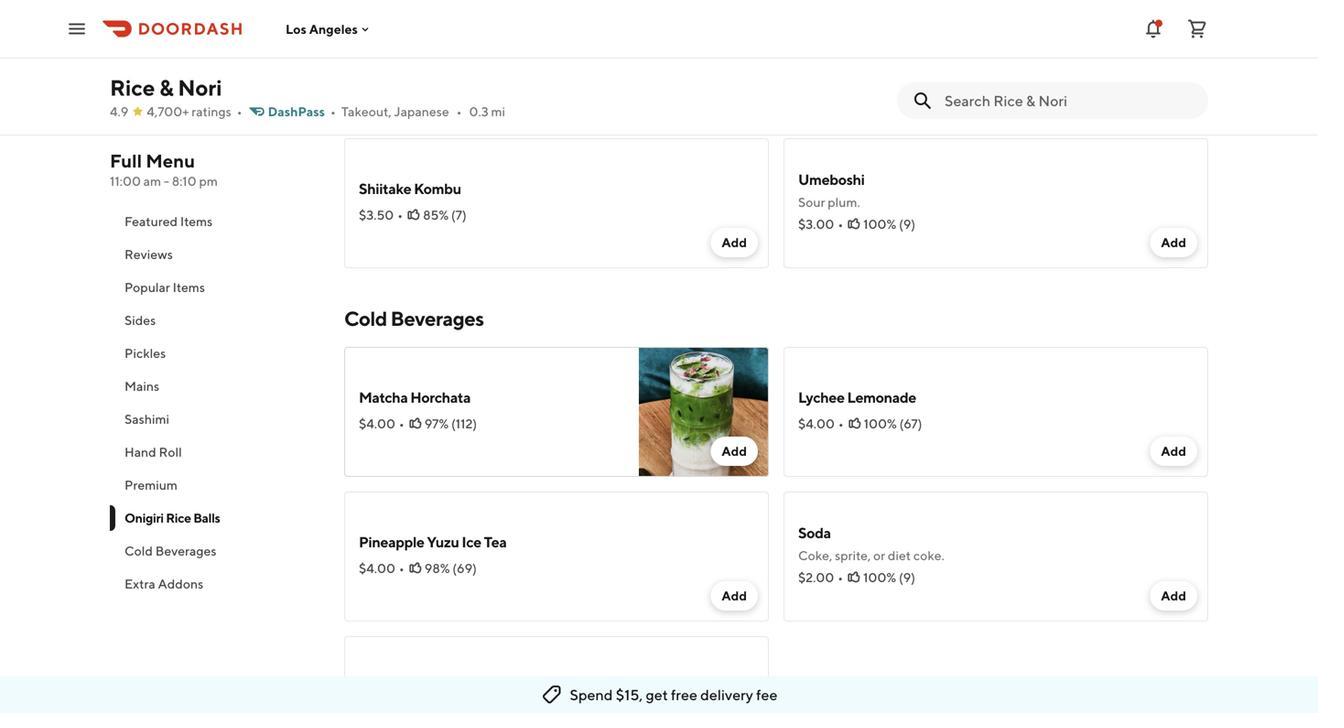 Task type: vqa. For each thing, say whether or not it's contained in the screenshot.
the DashPass
yes



Task type: describe. For each thing, give the bounding box(es) containing it.
plum.
[[828, 195, 861, 210]]

• right $3.50
[[398, 207, 403, 223]]

fee
[[757, 686, 778, 704]]

dashpass •
[[268, 104, 336, 119]]

100% for soda
[[864, 570, 897, 585]]

featured items button
[[110, 205, 322, 238]]

extra addons button
[[110, 568, 322, 601]]

• down matcha horchata
[[399, 416, 405, 431]]

takuwan.
[[889, 50, 942, 65]]

&
[[159, 75, 174, 101]]

items for popular items
[[173, 280, 205, 295]]

mi
[[491, 104, 506, 119]]

diet
[[888, 548, 911, 563]]

85% (7)
[[423, 207, 467, 223]]

1 horizontal spatial cold
[[344, 307, 387, 331]]

nothing
[[359, 50, 407, 65]]

mustard
[[799, 50, 847, 65]]

takeout,
[[341, 104, 392, 119]]

$4.00 for matcha horchata
[[359, 416, 396, 431]]

add button for umeboshi
[[1151, 228, 1198, 257]]

4,700+ ratings •
[[147, 104, 242, 119]]

0 horizontal spatial onigiri
[[125, 511, 164, 526]]

pineapple yuzu ice tea
[[359, 533, 507, 551]]

• right 'ratings'
[[237, 104, 242, 119]]

• down lychee lemonade
[[839, 416, 844, 431]]

4,700+
[[147, 104, 189, 119]]

hand
[[125, 445, 156, 460]]

dashpass
[[268, 104, 325, 119]]

mains button
[[110, 370, 322, 403]]

100% (9) for soda
[[864, 570, 916, 585]]

soda
[[799, 524, 831, 542]]

popular items button
[[110, 271, 322, 304]]

sides
[[125, 313, 156, 328]]

sour
[[799, 195, 826, 210]]

free
[[671, 686, 698, 704]]

sides button
[[110, 304, 322, 337]]

-
[[164, 174, 169, 189]]

100% (9) for umeboshi
[[864, 217, 916, 232]]

$3.50 •
[[359, 207, 403, 223]]

shiitake kombu
[[359, 180, 461, 197]]

• left 0.3 at the top left
[[457, 104, 462, 119]]

lychee lemonade
[[799, 389, 917, 406]]

extra addons
[[125, 576, 203, 592]]

onigiri inside plain onigiri nothing inside.
[[394, 26, 439, 43]]

add for lychee lemonade
[[1162, 444, 1187, 459]]

get
[[646, 686, 668, 704]]

mains
[[125, 379, 159, 394]]

pickles
[[125, 346, 166, 361]]

open menu image
[[66, 18, 88, 40]]

$4.00 • for matcha
[[359, 416, 405, 431]]

matcha horchata image
[[639, 347, 769, 477]]

sashimi
[[125, 412, 169, 427]]

full
[[110, 150, 142, 172]]

soda coke, sprite, or diet coke.
[[799, 524, 945, 563]]

(112)
[[451, 416, 477, 431]]

extra
[[125, 576, 155, 592]]

cold beverages button
[[110, 535, 322, 568]]

los angeles
[[286, 21, 358, 36]]

$3.00
[[799, 217, 835, 232]]

(69)
[[453, 561, 477, 576]]

$4.00 • for lychee
[[799, 416, 844, 431]]

97% (112)
[[425, 416, 477, 431]]

100% (67)
[[864, 416, 923, 431]]

4.9
[[110, 104, 128, 119]]

roll
[[159, 445, 182, 460]]

sprite,
[[835, 548, 871, 563]]

lemonade
[[848, 389, 917, 406]]

cold inside button
[[125, 544, 153, 559]]

yuzu
[[427, 533, 459, 551]]

add button for pineapple yuzu ice tea
[[711, 582, 758, 611]]

los angeles button
[[286, 21, 373, 36]]

matcha
[[359, 389, 408, 406]]

Item Search search field
[[945, 91, 1194, 111]]

rice & nori
[[110, 75, 222, 101]]

mustard green, takuwan.
[[799, 50, 942, 65]]

add for pineapple yuzu ice tea
[[722, 588, 747, 603]]

takeout, japanese • 0.3 mi
[[341, 104, 506, 119]]

$15,
[[616, 686, 643, 704]]

add for soda
[[1162, 588, 1187, 603]]

beverages inside cold beverages button
[[155, 544, 217, 559]]

tea
[[484, 533, 507, 551]]

hand roll button
[[110, 436, 322, 469]]



Task type: locate. For each thing, give the bounding box(es) containing it.
items right popular
[[173, 280, 205, 295]]

ice
[[462, 533, 482, 551]]

popular items
[[125, 280, 205, 295]]

100% (9)
[[864, 217, 916, 232], [864, 570, 916, 585]]

umeboshi sour plum.
[[799, 171, 865, 210]]

• left the takeout, on the top of page
[[331, 104, 336, 119]]

reviews
[[125, 247, 173, 262]]

0 items, open order cart image
[[1187, 18, 1209, 40]]

100% for umeboshi
[[864, 217, 897, 232]]

add for shiitake kombu
[[722, 235, 747, 250]]

los
[[286, 21, 307, 36]]

1 vertical spatial cold beverages
[[125, 544, 217, 559]]

beverages
[[391, 307, 484, 331], [155, 544, 217, 559]]

1 vertical spatial cold
[[125, 544, 153, 559]]

0 vertical spatial (9)
[[899, 217, 916, 232]]

nori
[[178, 75, 222, 101]]

cold beverages down onigiri rice balls
[[125, 544, 217, 559]]

8:10
[[172, 174, 197, 189]]

100% down umeboshi sour plum.
[[864, 217, 897, 232]]

3 100% from the top
[[864, 570, 897, 585]]

ratings
[[192, 104, 231, 119]]

(7)
[[451, 207, 467, 223]]

coke.
[[914, 548, 945, 563]]

add button for lychee lemonade
[[1151, 437, 1198, 466]]

1 100% (9) from the top
[[864, 217, 916, 232]]

add button for soda
[[1151, 582, 1198, 611]]

(9) right $3.00 •
[[899, 217, 916, 232]]

spend
[[570, 686, 613, 704]]

add button for shiitake kombu
[[711, 228, 758, 257]]

(9)
[[899, 217, 916, 232], [899, 570, 916, 585]]

1 (9) from the top
[[899, 217, 916, 232]]

cold up the matcha
[[344, 307, 387, 331]]

reviews button
[[110, 238, 322, 271]]

85%
[[423, 207, 449, 223]]

pickles button
[[110, 337, 322, 370]]

angeles
[[309, 21, 358, 36]]

onigiri up inside.
[[394, 26, 439, 43]]

umeboshi
[[799, 171, 865, 188]]

japanese
[[394, 104, 449, 119]]

1 vertical spatial 100% (9)
[[864, 570, 916, 585]]

items for featured items
[[180, 214, 213, 229]]

0 vertical spatial 100% (9)
[[864, 217, 916, 232]]

0 vertical spatial cold
[[344, 307, 387, 331]]

0 horizontal spatial rice
[[110, 75, 155, 101]]

1 horizontal spatial cold beverages
[[344, 307, 484, 331]]

1 vertical spatial onigiri
[[125, 511, 164, 526]]

featured items
[[125, 214, 213, 229]]

1 vertical spatial rice
[[166, 511, 191, 526]]

100% down or
[[864, 570, 897, 585]]

98% (69)
[[425, 561, 477, 576]]

$4.00 • down pineapple at left bottom
[[359, 561, 405, 576]]

(9) for umeboshi
[[899, 217, 916, 232]]

pineapple
[[359, 533, 425, 551]]

2 100% (9) from the top
[[864, 570, 916, 585]]

$4.00 down the matcha
[[359, 416, 396, 431]]

notification bell image
[[1143, 18, 1165, 40]]

horchata
[[411, 389, 471, 406]]

coke,
[[799, 548, 833, 563]]

0 horizontal spatial cold
[[125, 544, 153, 559]]

shiitake
[[359, 180, 411, 197]]

100% (9) down umeboshi sour plum.
[[864, 217, 916, 232]]

11:00
[[110, 174, 141, 189]]

(9) for soda
[[899, 570, 916, 585]]

• down pineapple at left bottom
[[399, 561, 405, 576]]

$4.00 down pineapple at left bottom
[[359, 561, 396, 576]]

matcha horchata
[[359, 389, 471, 406]]

onigiri rice balls
[[125, 511, 220, 526]]

•
[[237, 104, 242, 119], [331, 104, 336, 119], [457, 104, 462, 119], [398, 207, 403, 223], [838, 217, 844, 232], [399, 416, 405, 431], [839, 416, 844, 431], [399, 561, 405, 576], [838, 570, 844, 585]]

0 horizontal spatial cold beverages
[[125, 544, 217, 559]]

cold beverages inside button
[[125, 544, 217, 559]]

rice up 4.9
[[110, 75, 155, 101]]

1 horizontal spatial rice
[[166, 511, 191, 526]]

$4.00 • for pineapple
[[359, 561, 405, 576]]

1 vertical spatial 100%
[[864, 416, 897, 431]]

0 vertical spatial cold beverages
[[344, 307, 484, 331]]

plain onigiri nothing inside.
[[359, 26, 447, 65]]

delivery
[[701, 686, 754, 704]]

hand roll
[[125, 445, 182, 460]]

0 vertical spatial beverages
[[391, 307, 484, 331]]

100% (9) down diet
[[864, 570, 916, 585]]

full menu 11:00 am - 8:10 pm
[[110, 150, 218, 189]]

am
[[143, 174, 161, 189]]

1 horizontal spatial onigiri
[[394, 26, 439, 43]]

cold
[[344, 307, 387, 331], [125, 544, 153, 559]]

(67)
[[900, 416, 923, 431]]

featured
[[125, 214, 178, 229]]

$3.00 •
[[799, 217, 844, 232]]

plain
[[359, 26, 391, 43]]

$4.00 for pineapple yuzu ice tea
[[359, 561, 396, 576]]

1 vertical spatial items
[[173, 280, 205, 295]]

sashimi button
[[110, 403, 322, 436]]

$4.00 down the lychee
[[799, 416, 835, 431]]

lychee
[[799, 389, 845, 406]]

• down plum.
[[838, 217, 844, 232]]

items up reviews button
[[180, 214, 213, 229]]

or
[[874, 548, 886, 563]]

$2.00 •
[[799, 570, 844, 585]]

add for umeboshi
[[1162, 235, 1187, 250]]

100% down lemonade
[[864, 416, 897, 431]]

$4.00 for lychee lemonade
[[799, 416, 835, 431]]

pm
[[199, 174, 218, 189]]

addons
[[158, 576, 203, 592]]

1 vertical spatial (9)
[[899, 570, 916, 585]]

• right '$2.00'
[[838, 570, 844, 585]]

rice left balls
[[166, 511, 191, 526]]

0 vertical spatial onigiri
[[394, 26, 439, 43]]

menu
[[146, 150, 195, 172]]

beverages up addons on the left bottom of page
[[155, 544, 217, 559]]

0 horizontal spatial beverages
[[155, 544, 217, 559]]

inside.
[[410, 50, 447, 65]]

onigiri down premium
[[125, 511, 164, 526]]

cold up extra
[[125, 544, 153, 559]]

$4.00 • down the lychee
[[799, 416, 844, 431]]

cold beverages
[[344, 307, 484, 331], [125, 544, 217, 559]]

$2.00
[[799, 570, 835, 585]]

add
[[722, 235, 747, 250], [1162, 235, 1187, 250], [722, 444, 747, 459], [1162, 444, 1187, 459], [722, 588, 747, 603], [1162, 588, 1187, 603]]

1 horizontal spatial beverages
[[391, 307, 484, 331]]

98%
[[425, 561, 450, 576]]

100%
[[864, 217, 897, 232], [864, 416, 897, 431], [864, 570, 897, 585]]

2 100% from the top
[[864, 416, 897, 431]]

1 100% from the top
[[864, 217, 897, 232]]

0.3
[[469, 104, 489, 119]]

premium button
[[110, 469, 322, 502]]

items
[[180, 214, 213, 229], [173, 280, 205, 295]]

0 vertical spatial rice
[[110, 75, 155, 101]]

1 vertical spatial beverages
[[155, 544, 217, 559]]

$4.00 • down the matcha
[[359, 416, 405, 431]]

97%
[[425, 416, 449, 431]]

2 (9) from the top
[[899, 570, 916, 585]]

beverages up horchata
[[391, 307, 484, 331]]

0 vertical spatial items
[[180, 214, 213, 229]]

(9) down diet
[[899, 570, 916, 585]]

cold beverages up matcha horchata
[[344, 307, 484, 331]]

2 vertical spatial 100%
[[864, 570, 897, 585]]

0 vertical spatial 100%
[[864, 217, 897, 232]]

green,
[[850, 50, 887, 65]]



